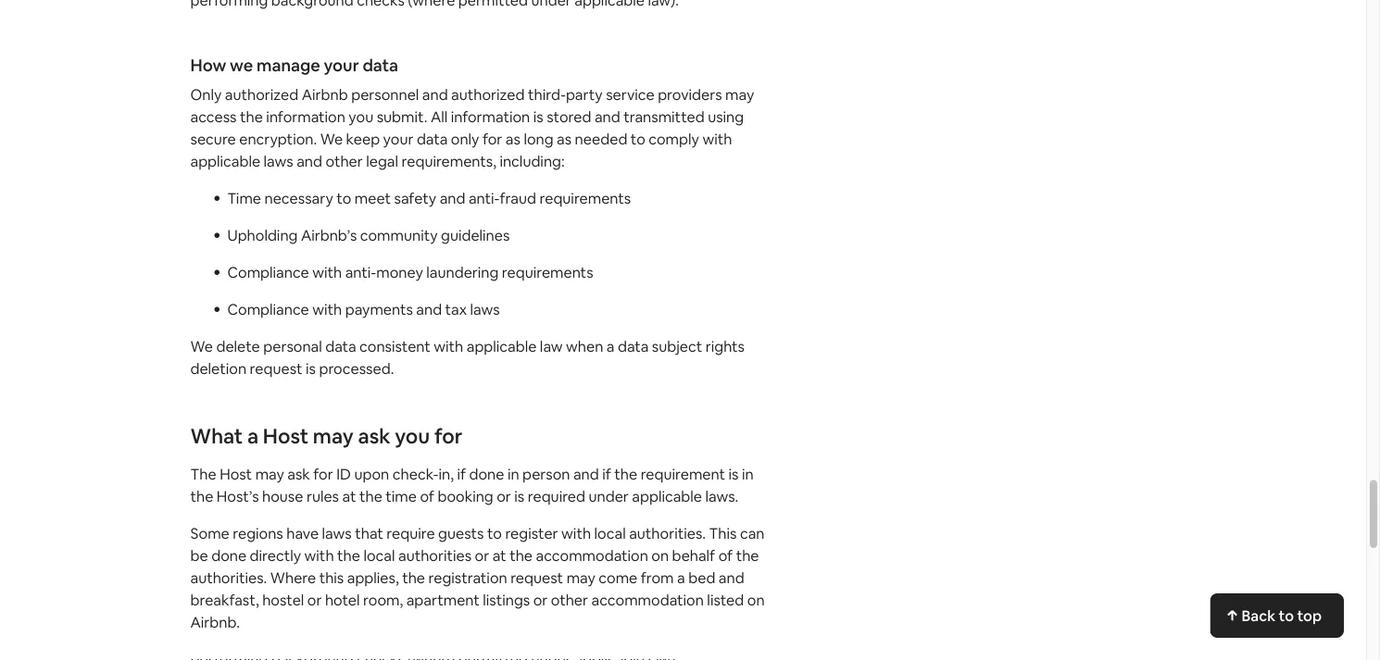Task type: describe. For each thing, give the bounding box(es) containing it.
law
[[540, 337, 563, 356]]

at inside the host may ask for id upon check-in, if done in person and if the requirement is in the host's house rules at the time of booking or is required under applicable laws.
[[342, 487, 356, 506]]

be
[[190, 546, 208, 565]]

to left the meet
[[337, 189, 351, 208]]

is inside how we manage your data only authorized airbnb personnel and authorized third-party service providers may access the information you submit. all information is stored and transmitted using secure encryption. we keep your data only for as long as needed to comply with applicable laws and other legal requirements, including:
[[533, 107, 544, 126]]

booking
[[438, 487, 494, 506]]

some
[[190, 524, 230, 543]]

to inside how we manage your data only authorized airbnb personnel and authorized third-party service providers may access the information you submit. all information is stored and transmitted using secure encryption. we keep your data only for as long as needed to comply with applicable laws and other legal requirements, including:
[[631, 129, 646, 148]]

service
[[606, 85, 655, 104]]

comply
[[649, 129, 699, 148]]

0 vertical spatial requirements
[[540, 189, 631, 208]]

other inside some regions have laws that require guests to register with local authorities. this can be done directly with the local authorities or at the accommodation on behalf of the authorities. where this applies, the registration request may come from a bed and breakfast, hostel or hotel room, apartment listings or other accommodation listed on airbnb.
[[551, 591, 588, 610]]

registration
[[429, 568, 507, 587]]

2 as from the left
[[557, 129, 572, 148]]

time necessary to meet safety and anti-fraud requirements
[[227, 189, 631, 208]]

applies,
[[347, 568, 399, 587]]

for inside how we manage your data only authorized airbnb personnel and authorized third-party service providers may access the information you submit. all information is stored and transmitted using secure encryption. we keep your data only for as long as needed to comply with applicable laws and other legal requirements, including:
[[483, 129, 503, 148]]

applicable inside how we manage your data only authorized airbnb personnel and authorized third-party service providers may access the information you submit. all information is stored and transmitted using secure encryption. we keep your data only for as long as needed to comply with applicable laws and other legal requirements, including:
[[190, 151, 260, 170]]

2 if from the left
[[602, 465, 611, 484]]

other inside how we manage your data only authorized airbnb personnel and authorized third-party service providers may access the information you submit. all information is stored and transmitted using secure encryption. we keep your data only for as long as needed to comply with applicable laws and other legal requirements, including:
[[326, 151, 363, 170]]

done inside the host may ask for id upon check-in, if done in person and if the requirement is in the host's house rules at the time of booking or is required under applicable laws.
[[469, 465, 504, 484]]

compliance for compliance with anti-money laundering requirements
[[227, 263, 309, 282]]

long
[[524, 129, 554, 148]]

id
[[337, 465, 351, 484]]

1 vertical spatial requirements
[[502, 263, 594, 282]]

for inside the host may ask for id upon check-in, if done in person and if the requirement is in the host's house rules at the time of booking or is required under applicable laws.
[[313, 465, 333, 484]]

where
[[270, 568, 316, 587]]

encryption.
[[239, 129, 317, 148]]

when
[[566, 337, 603, 356]]

house
[[262, 487, 303, 506]]

applicable inside the host may ask for id upon check-in, if done in person and if the requirement is in the host's house rules at the time of booking or is required under applicable laws.
[[632, 487, 702, 506]]

the
[[190, 465, 216, 484]]

deletion
[[190, 359, 247, 378]]

host's
[[217, 487, 259, 506]]

this
[[319, 568, 344, 587]]

personal
[[263, 337, 322, 356]]

laws inside some regions have laws that require guests to register with local authorities. this can be done directly with the local authorities or at the accommodation on behalf of the authorities. where this applies, the registration request may come from a bed and breakfast, hostel or hotel room, apartment listings or other accommodation listed on airbnb.
[[322, 524, 352, 543]]

airbnb
[[302, 85, 348, 104]]

breakfast,
[[190, 591, 259, 610]]

have
[[287, 524, 319, 543]]

guidelines
[[441, 226, 510, 245]]

we inside how we manage your data only authorized airbnb personnel and authorized third-party service providers may access the information you submit. all information is stored and transmitted using secure encryption. we keep your data only for as long as needed to comply with applicable laws and other legal requirements, including:
[[320, 129, 343, 148]]

listed
[[707, 591, 744, 610]]

transmitted
[[624, 107, 705, 126]]

1 horizontal spatial anti-
[[469, 189, 500, 208]]

laws.
[[705, 487, 739, 506]]

laundering
[[427, 263, 499, 282]]

2 information from the left
[[451, 107, 530, 126]]

authorities
[[398, 546, 472, 565]]

using
[[708, 107, 744, 126]]

legal
[[366, 151, 398, 170]]

at inside some regions have laws that require guests to register with local authorities. this can be done directly with the local authorities or at the accommodation on behalf of the authorities. where this applies, the registration request may come from a bed and breakfast, hostel or hotel room, apartment listings or other accommodation listed on airbnb.
[[493, 546, 506, 565]]

back
[[1242, 606, 1276, 625]]

come
[[599, 568, 638, 587]]

listings
[[483, 591, 530, 610]]

1 vertical spatial laws
[[470, 300, 500, 319]]

apartment
[[406, 591, 480, 610]]

compliance with payments and tax laws
[[227, 300, 500, 319]]

upon
[[354, 465, 389, 484]]

room,
[[363, 591, 403, 610]]

money
[[376, 263, 423, 282]]

all
[[431, 107, 448, 126]]

register
[[505, 524, 558, 543]]

1 information from the left
[[266, 107, 345, 126]]

of inside some regions have laws that require guests to register with local authorities. this can be done directly with the local authorities or at the accommodation on behalf of the authorities. where this applies, the registration request may come from a bed and breakfast, hostel or hotel room, apartment listings or other accommodation listed on airbnb.
[[719, 546, 733, 565]]

time
[[227, 189, 261, 208]]

time
[[386, 487, 417, 506]]

a inside we delete personal data consistent with applicable law when a data subject rights deletion request is processed.
[[607, 337, 615, 356]]

this
[[709, 524, 737, 543]]

requirements,
[[402, 151, 497, 170]]

the down the
[[190, 487, 213, 506]]

meet
[[355, 189, 391, 208]]

in,
[[439, 465, 454, 484]]

that
[[355, 524, 383, 543]]

may inside how we manage your data only authorized airbnb personnel and authorized third-party service providers may access the information you submit. all information is stored and transmitted using secure encryption. we keep your data only for as long as needed to comply with applicable laws and other legal requirements, including:
[[726, 85, 754, 104]]

the down "register"
[[510, 546, 533, 565]]

stored
[[547, 107, 592, 126]]

and down requirements,
[[440, 189, 466, 208]]

what a host may ask you for
[[190, 423, 463, 449]]

including:
[[500, 151, 565, 170]]

hotel
[[325, 591, 360, 610]]

to inside some regions have laws that require guests to register with local authorities. this can be done directly with the local authorities or at the accommodation on behalf of the authorities. where this applies, the registration request may come from a bed and breakfast, hostel or hotel room, apartment listings or other accommodation listed on airbnb.
[[487, 524, 502, 543]]

the up under
[[615, 465, 638, 484]]

or up the registration
[[475, 546, 489, 565]]

the host may ask for id upon check-in, if done in person and if the requirement is in the host's house rules at the time of booking or is required under applicable laws.
[[190, 465, 754, 506]]

0 vertical spatial local
[[594, 524, 626, 543]]

to inside back to top button
[[1279, 606, 1294, 625]]

safety
[[394, 189, 437, 208]]

is down person
[[515, 487, 525, 506]]

with up personal
[[312, 300, 342, 319]]

behalf
[[672, 546, 715, 565]]

require
[[387, 524, 435, 543]]

check-
[[393, 465, 439, 484]]

necessary
[[264, 189, 333, 208]]

how
[[190, 55, 226, 76]]

and inside some regions have laws that require guests to register with local authorities. this can be done directly with the local authorities or at the accommodation on behalf of the authorities. where this applies, the registration request may come from a bed and breakfast, hostel or hotel room, apartment listings or other accommodation listed on airbnb.
[[719, 568, 745, 587]]

under
[[589, 487, 629, 506]]

rules
[[307, 487, 339, 506]]

we delete personal data consistent with applicable law when a data subject rights deletion request is processed.
[[190, 337, 745, 378]]

airbnb.
[[190, 613, 240, 632]]

is inside we delete personal data consistent with applicable law when a data subject rights deletion request is processed.
[[306, 359, 316, 378]]

data down all
[[417, 129, 448, 148]]

consistent
[[360, 337, 431, 356]]

processed.
[[319, 359, 394, 378]]

compliance for compliance with payments and tax laws
[[227, 300, 309, 319]]

bed
[[689, 568, 716, 587]]



Task type: locate. For each thing, give the bounding box(es) containing it.
fraud
[[500, 189, 536, 208]]

back to top button
[[1211, 594, 1344, 638]]

1 vertical spatial accommodation
[[592, 591, 704, 610]]

1 vertical spatial for
[[435, 423, 463, 449]]

0 horizontal spatial if
[[457, 465, 466, 484]]

1 horizontal spatial other
[[551, 591, 588, 610]]

1 horizontal spatial you
[[395, 423, 430, 449]]

information up only
[[451, 107, 530, 126]]

in left person
[[508, 465, 519, 484]]

2 horizontal spatial applicable
[[632, 487, 702, 506]]

is up laws.
[[729, 465, 739, 484]]

other right listings
[[551, 591, 588, 610]]

laws
[[264, 151, 293, 170], [470, 300, 500, 319], [322, 524, 352, 543]]

if right in,
[[457, 465, 466, 484]]

in up can at the bottom right of the page
[[742, 465, 754, 484]]

a left bed
[[677, 568, 685, 587]]

applicable
[[190, 151, 260, 170], [467, 337, 537, 356], [632, 487, 702, 506]]

0 horizontal spatial request
[[250, 359, 303, 378]]

personnel
[[351, 85, 419, 104]]

1 in from the left
[[508, 465, 519, 484]]

may inside some regions have laws that require guests to register with local authorities. this can be done directly with the local authorities or at the accommodation on behalf of the authorities. where this applies, the registration request may come from a bed and breakfast, hostel or hotel room, apartment listings or other accommodation listed on airbnb.
[[567, 568, 596, 587]]

laws left that
[[322, 524, 352, 543]]

1 vertical spatial compliance
[[227, 300, 309, 319]]

0 horizontal spatial you
[[349, 107, 374, 126]]

2 horizontal spatial a
[[677, 568, 685, 587]]

authorities. up the behalf
[[629, 524, 706, 543]]

0 horizontal spatial laws
[[264, 151, 293, 170]]

ask inside the host may ask for id upon check-in, if done in person and if the requirement is in the host's house rules at the time of booking or is required under applicable laws.
[[288, 465, 310, 484]]

0 vertical spatial anti-
[[469, 189, 500, 208]]

0 vertical spatial request
[[250, 359, 303, 378]]

required
[[528, 487, 586, 506]]

0 vertical spatial compliance
[[227, 263, 309, 282]]

0 horizontal spatial applicable
[[190, 151, 260, 170]]

request up listings
[[511, 568, 563, 587]]

and
[[422, 85, 448, 104], [595, 107, 620, 126], [297, 151, 322, 170], [440, 189, 466, 208], [416, 300, 442, 319], [574, 465, 599, 484], [719, 568, 745, 587]]

the down 'upon' on the bottom left
[[359, 487, 382, 506]]

1 vertical spatial host
[[220, 465, 252, 484]]

0 vertical spatial your
[[324, 55, 359, 76]]

information
[[266, 107, 345, 126], [451, 107, 530, 126]]

1 horizontal spatial laws
[[322, 524, 352, 543]]

done inside some regions have laws that require guests to register with local authorities. this can be done directly with the local authorities or at the accommodation on behalf of the authorities. where this applies, the registration request may come from a bed and breakfast, hostel or hotel room, apartment listings or other accommodation listed on airbnb.
[[211, 546, 247, 565]]

host
[[263, 423, 309, 449], [220, 465, 252, 484]]

in
[[508, 465, 519, 484], [742, 465, 754, 484]]

party
[[566, 85, 603, 104]]

only
[[190, 85, 222, 104]]

on right the listed
[[748, 591, 765, 610]]

we inside we delete personal data consistent with applicable law when a data subject rights deletion request is processed.
[[190, 337, 213, 356]]

with down "tax"
[[434, 337, 464, 356]]

0 horizontal spatial a
[[247, 423, 259, 449]]

may up using
[[726, 85, 754, 104]]

1 horizontal spatial applicable
[[467, 337, 537, 356]]

0 vertical spatial other
[[326, 151, 363, 170]]

your up airbnb
[[324, 55, 359, 76]]

done up 'booking'
[[469, 465, 504, 484]]

with inside we delete personal data consistent with applicable law when a data subject rights deletion request is processed.
[[434, 337, 464, 356]]

and up needed
[[595, 107, 620, 126]]

with down airbnb's
[[312, 263, 342, 282]]

access
[[190, 107, 237, 126]]

as left long
[[506, 129, 521, 148]]

0 horizontal spatial at
[[342, 487, 356, 506]]

or inside the host may ask for id upon check-in, if done in person and if the requirement is in the host's house rules at the time of booking or is required under applicable laws.
[[497, 487, 511, 506]]

1 vertical spatial authorities.
[[190, 568, 267, 587]]

of down the 'check-'
[[420, 487, 434, 506]]

a inside some regions have laws that require guests to register with local authorities. this can be done directly with the local authorities or at the accommodation on behalf of the authorities. where this applies, the registration request may come from a bed and breakfast, hostel or hotel room, apartment listings or other accommodation listed on airbnb.
[[677, 568, 685, 587]]

1 vertical spatial request
[[511, 568, 563, 587]]

for left 'id'
[[313, 465, 333, 484]]

how we manage your data only authorized airbnb personnel and authorized third-party service providers may access the information you submit. all information is stored and transmitted using secure encryption. we keep your data only for as long as needed to comply with applicable laws and other legal requirements, including:
[[190, 55, 754, 170]]

1 horizontal spatial a
[[607, 337, 615, 356]]

at down 'id'
[[342, 487, 356, 506]]

1 compliance from the top
[[227, 263, 309, 282]]

with up this
[[304, 546, 334, 565]]

may up 'id'
[[313, 423, 354, 449]]

host up house
[[263, 423, 309, 449]]

data up processed.
[[325, 337, 356, 356]]

1 horizontal spatial for
[[435, 423, 463, 449]]

2 authorized from the left
[[451, 85, 525, 104]]

1 vertical spatial a
[[247, 423, 259, 449]]

1 vertical spatial your
[[383, 129, 414, 148]]

and left "tax"
[[416, 300, 442, 319]]

1 horizontal spatial at
[[493, 546, 506, 565]]

0 horizontal spatial in
[[508, 465, 519, 484]]

compliance down upholding
[[227, 263, 309, 282]]

host inside the host may ask for id upon check-in, if done in person and if the requirement is in the host's house rules at the time of booking or is required under applicable laws.
[[220, 465, 252, 484]]

may inside the host may ask for id upon check-in, if done in person and if the requirement is in the host's house rules at the time of booking or is required under applicable laws.
[[255, 465, 284, 484]]

2 vertical spatial for
[[313, 465, 333, 484]]

0 horizontal spatial your
[[324, 55, 359, 76]]

1 horizontal spatial information
[[451, 107, 530, 126]]

0 vertical spatial for
[[483, 129, 503, 148]]

laws down encryption.
[[264, 151, 293, 170]]

at
[[342, 487, 356, 506], [493, 546, 506, 565]]

and up under
[[574, 465, 599, 484]]

1 vertical spatial done
[[211, 546, 247, 565]]

or left hotel
[[307, 591, 322, 610]]

we up deletion on the left of the page
[[190, 337, 213, 356]]

rights
[[706, 337, 745, 356]]

and up the listed
[[719, 568, 745, 587]]

can
[[740, 524, 765, 543]]

anti-
[[469, 189, 500, 208], [345, 263, 376, 282]]

the
[[240, 107, 263, 126], [615, 465, 638, 484], [190, 487, 213, 506], [359, 487, 382, 506], [337, 546, 360, 565], [510, 546, 533, 565], [736, 546, 759, 565], [402, 568, 425, 587]]

or right 'booking'
[[497, 487, 511, 506]]

authorities. up breakfast,
[[190, 568, 267, 587]]

authorized
[[225, 85, 299, 104], [451, 85, 525, 104]]

the down authorities
[[402, 568, 425, 587]]

authorized down we
[[225, 85, 299, 104]]

community
[[360, 226, 438, 245]]

0 vertical spatial on
[[652, 546, 669, 565]]

1 horizontal spatial request
[[511, 568, 563, 587]]

from
[[641, 568, 674, 587]]

to
[[631, 129, 646, 148], [337, 189, 351, 208], [487, 524, 502, 543], [1279, 606, 1294, 625]]

applicable inside we delete personal data consistent with applicable law when a data subject rights deletion request is processed.
[[467, 337, 537, 356]]

1 horizontal spatial on
[[748, 591, 765, 610]]

needed
[[575, 129, 628, 148]]

request inside we delete personal data consistent with applicable law when a data subject rights deletion request is processed.
[[250, 359, 303, 378]]

if up under
[[602, 465, 611, 484]]

applicable down 'requirement'
[[632, 487, 702, 506]]

may up house
[[255, 465, 284, 484]]

laws right "tax"
[[470, 300, 500, 319]]

0 horizontal spatial on
[[652, 546, 669, 565]]

anti- up guidelines
[[469, 189, 500, 208]]

0 horizontal spatial for
[[313, 465, 333, 484]]

host up host's
[[220, 465, 252, 484]]

to down transmitted
[[631, 129, 646, 148]]

0 vertical spatial ask
[[358, 423, 391, 449]]

2 compliance from the top
[[227, 300, 309, 319]]

0 vertical spatial accommodation
[[536, 546, 648, 565]]

1 horizontal spatial host
[[263, 423, 309, 449]]

accommodation down from
[[592, 591, 704, 610]]

ask
[[358, 423, 391, 449], [288, 465, 310, 484]]

other
[[326, 151, 363, 170], [551, 591, 588, 610]]

the down can at the bottom right of the page
[[736, 546, 759, 565]]

a right the 'what'
[[247, 423, 259, 449]]

0 vertical spatial applicable
[[190, 151, 260, 170]]

1 vertical spatial other
[[551, 591, 588, 610]]

0 horizontal spatial authorities.
[[190, 568, 267, 587]]

1 vertical spatial applicable
[[467, 337, 537, 356]]

request down personal
[[250, 359, 303, 378]]

upholding
[[227, 226, 298, 245]]

some regions have laws that require guests to register with local authorities. this can be done directly with the local authorities or at the accommodation on behalf of the authorities. where this applies, the registration request may come from a bed and breakfast, hostel or hotel room, apartment listings or other accommodation listed on airbnb.
[[190, 524, 765, 632]]

we left keep at left
[[320, 129, 343, 148]]

to right guests at the left bottom of the page
[[487, 524, 502, 543]]

we
[[320, 129, 343, 148], [190, 337, 213, 356]]

back to top
[[1242, 606, 1322, 625]]

of inside the host may ask for id upon check-in, if done in person and if the requirement is in the host's house rules at the time of booking or is required under applicable laws.
[[420, 487, 434, 506]]

regions
[[233, 524, 283, 543]]

0 vertical spatial of
[[420, 487, 434, 506]]

0 horizontal spatial authorized
[[225, 85, 299, 104]]

providers
[[658, 85, 722, 104]]

with inside how we manage your data only authorized airbnb personnel and authorized third-party service providers may access the information you submit. all information is stored and transmitted using secure encryption. we keep your data only for as long as needed to comply with applicable laws and other legal requirements, including:
[[703, 129, 732, 148]]

as down the stored
[[557, 129, 572, 148]]

0 horizontal spatial as
[[506, 129, 521, 148]]

0 vertical spatial host
[[263, 423, 309, 449]]

0 horizontal spatial information
[[266, 107, 345, 126]]

authorized up only
[[451, 85, 525, 104]]

on up from
[[652, 546, 669, 565]]

1 vertical spatial at
[[493, 546, 506, 565]]

at up the registration
[[493, 546, 506, 565]]

person
[[523, 465, 570, 484]]

1 vertical spatial local
[[364, 546, 395, 565]]

2 in from the left
[[742, 465, 754, 484]]

other down keep at left
[[326, 151, 363, 170]]

directly
[[250, 546, 301, 565]]

accommodation
[[536, 546, 648, 565], [592, 591, 704, 610]]

tax
[[445, 300, 467, 319]]

0 horizontal spatial of
[[420, 487, 434, 506]]

2 vertical spatial applicable
[[632, 487, 702, 506]]

on
[[652, 546, 669, 565], [748, 591, 765, 610]]

2 vertical spatial laws
[[322, 524, 352, 543]]

with down using
[[703, 129, 732, 148]]

ask up house
[[288, 465, 310, 484]]

2 horizontal spatial for
[[483, 129, 503, 148]]

is down personal
[[306, 359, 316, 378]]

0 vertical spatial done
[[469, 465, 504, 484]]

requirements
[[540, 189, 631, 208], [502, 263, 594, 282]]

0 vertical spatial we
[[320, 129, 343, 148]]

subject
[[652, 337, 703, 356]]

you up keep at left
[[349, 107, 374, 126]]

for right only
[[483, 129, 503, 148]]

hostel
[[262, 591, 304, 610]]

keep
[[346, 129, 380, 148]]

you up the 'check-'
[[395, 423, 430, 449]]

data left subject
[[618, 337, 649, 356]]

and inside the host may ask for id upon check-in, if done in person and if the requirement is in the host's house rules at the time of booking or is required under applicable laws.
[[574, 465, 599, 484]]

laws inside how we manage your data only authorized airbnb personnel and authorized third-party service providers may access the information you submit. all information is stored and transmitted using secure encryption. we keep your data only for as long as needed to comply with applicable laws and other legal requirements, including:
[[264, 151, 293, 170]]

1 horizontal spatial authorities.
[[629, 524, 706, 543]]

the inside how we manage your data only authorized airbnb personnel and authorized third-party service providers may access the information you submit. all information is stored and transmitted using secure encryption. we keep your data only for as long as needed to comply with applicable laws and other legal requirements, including:
[[240, 107, 263, 126]]

0 horizontal spatial ask
[[288, 465, 310, 484]]

payments
[[345, 300, 413, 319]]

0 horizontal spatial done
[[211, 546, 247, 565]]

1 horizontal spatial ask
[[358, 423, 391, 449]]

1 horizontal spatial we
[[320, 129, 343, 148]]

requirements down needed
[[540, 189, 631, 208]]

applicable down secure
[[190, 151, 260, 170]]

local down under
[[594, 524, 626, 543]]

we
[[230, 55, 253, 76]]

0 vertical spatial authorities.
[[629, 524, 706, 543]]

is up long
[[533, 107, 544, 126]]

1 vertical spatial of
[[719, 546, 733, 565]]

guests
[[438, 524, 484, 543]]

1 vertical spatial we
[[190, 337, 213, 356]]

and up all
[[422, 85, 448, 104]]

local
[[594, 524, 626, 543], [364, 546, 395, 565]]

1 horizontal spatial if
[[602, 465, 611, 484]]

2 vertical spatial a
[[677, 568, 685, 587]]

with down required on the bottom
[[562, 524, 591, 543]]

authorities.
[[629, 524, 706, 543], [190, 568, 267, 587]]

data
[[363, 55, 398, 76], [417, 129, 448, 148], [325, 337, 356, 356], [618, 337, 649, 356]]

done
[[469, 465, 504, 484], [211, 546, 247, 565]]

accommodation up come
[[536, 546, 648, 565]]

done down some
[[211, 546, 247, 565]]

0 horizontal spatial host
[[220, 465, 252, 484]]

requirements up law
[[502, 263, 594, 282]]

2 horizontal spatial laws
[[470, 300, 500, 319]]

a right when
[[607, 337, 615, 356]]

1 authorized from the left
[[225, 85, 299, 104]]

of
[[420, 487, 434, 506], [719, 546, 733, 565]]

anti- up "compliance with payments and tax laws"
[[345, 263, 376, 282]]

top
[[1298, 606, 1322, 625]]

0 vertical spatial laws
[[264, 151, 293, 170]]

1 horizontal spatial your
[[383, 129, 414, 148]]

may left come
[[567, 568, 596, 587]]

1 vertical spatial anti-
[[345, 263, 376, 282]]

request inside some regions have laws that require guests to register with local authorities. this can be done directly with the local authorities or at the accommodation on behalf of the authorities. where this applies, the registration request may come from a bed and breakfast, hostel or hotel room, apartment listings or other accommodation listed on airbnb.
[[511, 568, 563, 587]]

and down encryption.
[[297, 151, 322, 170]]

1 vertical spatial you
[[395, 423, 430, 449]]

1 vertical spatial ask
[[288, 465, 310, 484]]

submit.
[[377, 107, 428, 126]]

airbnb's
[[301, 226, 357, 245]]

delete
[[216, 337, 260, 356]]

1 horizontal spatial as
[[557, 129, 572, 148]]

only
[[451, 129, 479, 148]]

manage
[[257, 55, 320, 76]]

the up encryption.
[[240, 107, 263, 126]]

ask up 'upon' on the bottom left
[[358, 423, 391, 449]]

local up applies, on the left of the page
[[364, 546, 395, 565]]

0 vertical spatial at
[[342, 487, 356, 506]]

1 horizontal spatial in
[[742, 465, 754, 484]]

to left top
[[1279, 606, 1294, 625]]

0 horizontal spatial we
[[190, 337, 213, 356]]

a
[[607, 337, 615, 356], [247, 423, 259, 449], [677, 568, 685, 587]]

compliance with anti-money laundering requirements
[[227, 263, 594, 282]]

for
[[483, 129, 503, 148], [435, 423, 463, 449], [313, 465, 333, 484]]

upholding airbnb's community guidelines
[[227, 226, 510, 245]]

compliance up personal
[[227, 300, 309, 319]]

requirement
[[641, 465, 725, 484]]

information down airbnb
[[266, 107, 345, 126]]

with
[[703, 129, 732, 148], [312, 263, 342, 282], [312, 300, 342, 319], [434, 337, 464, 356], [562, 524, 591, 543], [304, 546, 334, 565]]

your
[[324, 55, 359, 76], [383, 129, 414, 148]]

applicable left law
[[467, 337, 537, 356]]

1 horizontal spatial of
[[719, 546, 733, 565]]

data up personnel
[[363, 55, 398, 76]]

0 horizontal spatial anti-
[[345, 263, 376, 282]]

1 horizontal spatial authorized
[[451, 85, 525, 104]]

you
[[349, 107, 374, 126], [395, 423, 430, 449]]

1 vertical spatial on
[[748, 591, 765, 610]]

what
[[190, 423, 243, 449]]

of down 'this'
[[719, 546, 733, 565]]

0 horizontal spatial other
[[326, 151, 363, 170]]

0 vertical spatial a
[[607, 337, 615, 356]]

0 horizontal spatial local
[[364, 546, 395, 565]]

you inside how we manage your data only authorized airbnb personnel and authorized third-party service providers may access the information you submit. all information is stored and transmitted using secure encryption. we keep your data only for as long as needed to comply with applicable laws and other legal requirements, including:
[[349, 107, 374, 126]]

secure
[[190, 129, 236, 148]]

1 as from the left
[[506, 129, 521, 148]]

1 if from the left
[[457, 465, 466, 484]]

the up this
[[337, 546, 360, 565]]

or right listings
[[533, 591, 548, 610]]

0 vertical spatial you
[[349, 107, 374, 126]]

1 horizontal spatial local
[[594, 524, 626, 543]]

third-
[[528, 85, 566, 104]]

for up in,
[[435, 423, 463, 449]]

1 horizontal spatial done
[[469, 465, 504, 484]]

your down submit. at the left of page
[[383, 129, 414, 148]]



Task type: vqa. For each thing, say whether or not it's contained in the screenshot.
$30 to the left
no



